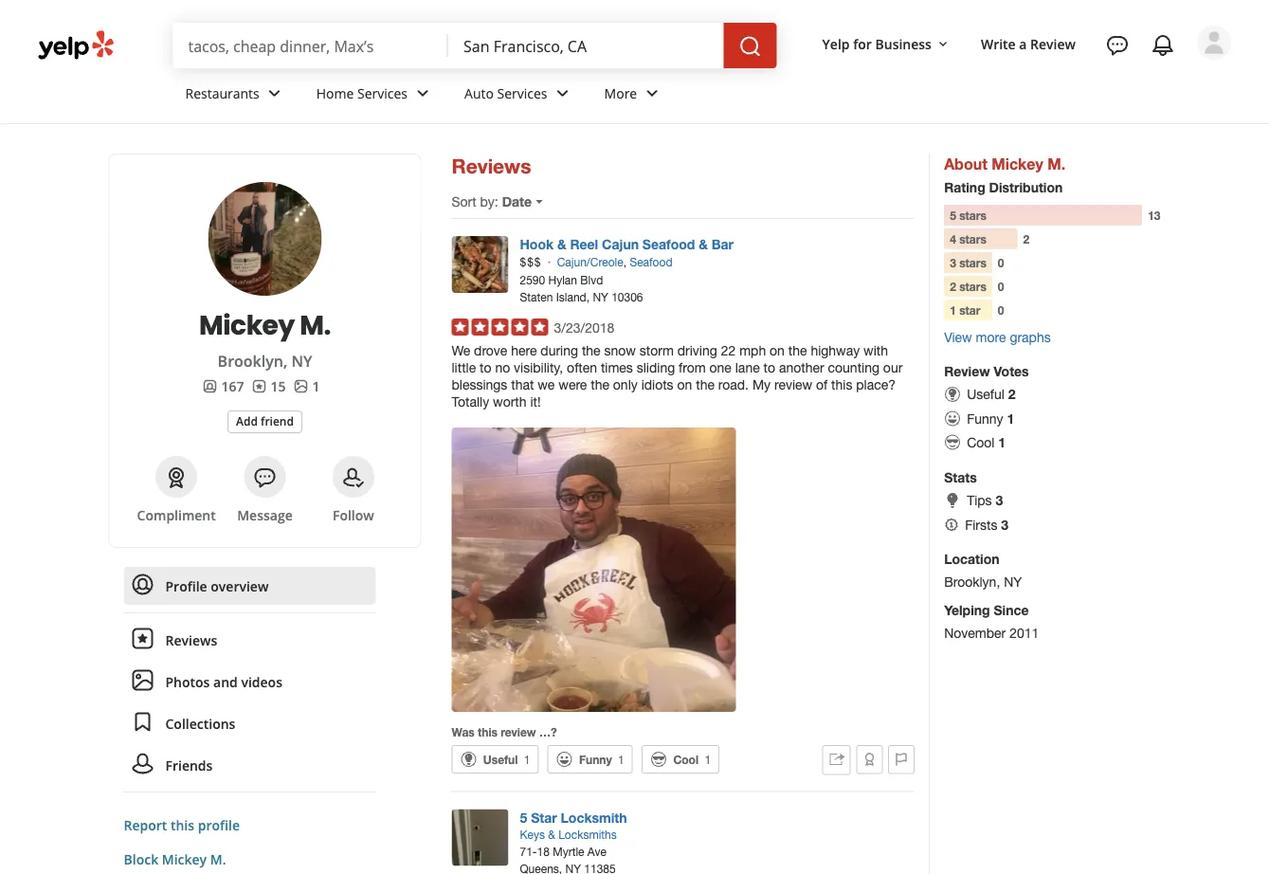 Task type: locate. For each thing, give the bounding box(es) containing it.
71-
[[520, 845, 537, 859]]

useful for useful 1
[[484, 753, 518, 766]]

0 horizontal spatial to
[[480, 360, 492, 376]]

2 services from the left
[[497, 84, 548, 102]]

24 chevron down v2 image for more
[[641, 82, 664, 105]]

5 for stars
[[950, 209, 957, 222]]

write a review
[[981, 35, 1076, 53]]

review left …?
[[501, 725, 536, 739]]

0 right 2 stars
[[998, 280, 1005, 293]]

locksmith
[[561, 810, 627, 825]]

view more graphs
[[945, 330, 1051, 345]]

24 chevron down v2 image down near text field
[[551, 82, 574, 105]]

mickey for block mickey m.
[[162, 850, 207, 868]]

business
[[876, 35, 932, 53]]

& left the bar
[[699, 237, 708, 252]]

star
[[531, 810, 557, 825]]

business categories element
[[170, 68, 1232, 123]]

1 horizontal spatial 5
[[950, 209, 957, 222]]

cajun/creole , seafood
[[557, 255, 673, 268]]

mickey inside the mickey m. brooklyn, ny
[[199, 306, 295, 344]]

0 vertical spatial reviews
[[452, 154, 532, 178]]

None field
[[188, 35, 433, 56], [464, 35, 709, 56]]

report
[[124, 816, 167, 834]]

on down from on the right
[[678, 377, 693, 393]]

add friend
[[236, 413, 294, 429]]

blessings
[[452, 377, 508, 393]]

& inside 5 star locksmith keys & locksmiths 71-18 myrtle ave
[[548, 828, 556, 842]]

on
[[770, 343, 785, 358], [678, 377, 693, 393]]

sort
[[452, 194, 477, 210]]

funny up "locksmith"
[[579, 753, 612, 766]]

0 vertical spatial funny
[[967, 411, 1004, 426]]

highway
[[811, 343, 860, 358]]

1 horizontal spatial ny
[[593, 290, 609, 303]]

none field up the more
[[464, 35, 709, 56]]

0 vertical spatial 3
[[950, 256, 957, 269]]

the down from on the right
[[696, 377, 715, 393]]

24 chevron down v2 image for restaurants
[[263, 82, 286, 105]]

1 horizontal spatial this
[[478, 725, 498, 739]]

0 up view more graphs
[[998, 303, 1005, 317]]

cajun/creole link
[[557, 255, 624, 268]]

restaurants
[[185, 84, 260, 102]]

for
[[854, 35, 872, 53]]

0 horizontal spatial none field
[[188, 35, 433, 56]]

1 vertical spatial funny
[[579, 753, 612, 766]]

yelping since november 2011
[[945, 603, 1040, 641]]

m. inside button
[[210, 850, 226, 868]]

1 vertical spatial ny
[[292, 351, 312, 371]]

mickey m. brooklyn, ny
[[199, 306, 331, 371]]

from
[[679, 360, 706, 376]]

2590
[[520, 273, 545, 286]]

road.
[[719, 377, 749, 393]]

$$$
[[520, 255, 542, 268]]

0 vertical spatial useful
[[967, 386, 1005, 402]]

mickey down report this profile link
[[162, 850, 207, 868]]

1 horizontal spatial useful
[[967, 386, 1005, 402]]

0 horizontal spatial on
[[678, 377, 693, 393]]

blvd
[[581, 273, 603, 286]]

2 vertical spatial m.
[[210, 850, 226, 868]]

greg r. image
[[1198, 26, 1232, 60]]

mph
[[740, 343, 766, 358]]

2 vertical spatial 0
[[998, 303, 1005, 317]]

1 horizontal spatial to
[[764, 360, 776, 376]]

0 vertical spatial cool 1
[[967, 435, 1006, 450]]

3 0 from the top
[[998, 303, 1005, 317]]

1 horizontal spatial services
[[497, 84, 548, 102]]

0 horizontal spatial this
[[171, 816, 194, 834]]

0 vertical spatial 2
[[1024, 232, 1030, 246]]

2 none field from the left
[[464, 35, 709, 56]]

funny down useful 2
[[967, 411, 1004, 426]]

photo of hook & reel cajun seafood & bar - staten island, ny, united states image
[[452, 428, 736, 712]]

2 vertical spatial this
[[171, 816, 194, 834]]

2 24 chevron down v2 image from the left
[[412, 82, 434, 105]]

1 star
[[950, 303, 981, 317]]

1 stars from the top
[[960, 209, 987, 222]]

24 chevron down v2 image inside home services link
[[412, 82, 434, 105]]

brooklyn, up 16 review v2 image
[[218, 351, 288, 371]]

mickey for about mickey m.
[[992, 155, 1044, 173]]

24 photos v2 image
[[131, 669, 154, 692]]

2 vertical spatial mickey
[[162, 850, 207, 868]]

m. down profile
[[210, 850, 226, 868]]

auto
[[465, 84, 494, 102]]

to up my
[[764, 360, 776, 376]]

24 chevron down v2 image left auto
[[412, 82, 434, 105]]

1 horizontal spatial funny 1
[[967, 411, 1015, 426]]

keys
[[520, 828, 545, 842]]

1 vertical spatial funny 1
[[579, 753, 625, 766]]

1 vertical spatial cool 1
[[674, 753, 711, 766]]

useful
[[967, 386, 1005, 402], [484, 753, 518, 766]]

1 horizontal spatial review
[[1031, 35, 1076, 53]]

the up another
[[789, 343, 808, 358]]

stars for 2 stars
[[960, 280, 987, 293]]

it!
[[531, 394, 541, 410]]

0 horizontal spatial useful
[[484, 753, 518, 766]]

cool 1
[[967, 435, 1006, 450], [674, 753, 711, 766]]

november
[[945, 625, 1006, 641]]

seafood up seafood 'link'
[[643, 237, 695, 252]]

mickey inside button
[[162, 850, 207, 868]]

2 stars from the top
[[960, 232, 987, 246]]

24 chevron down v2 image right the more
[[641, 82, 664, 105]]

24 chevron down v2 image for auto services
[[551, 82, 574, 105]]

m. up distribution
[[1048, 155, 1066, 173]]

0 vertical spatial 5
[[950, 209, 957, 222]]

1 horizontal spatial on
[[770, 343, 785, 358]]

this right of
[[832, 377, 853, 393]]

0 horizontal spatial m.
[[210, 850, 226, 868]]

brooklyn,
[[218, 351, 288, 371], [945, 574, 1001, 590]]

1 vertical spatial m.
[[300, 306, 331, 344]]

1 vertical spatial 2
[[950, 280, 957, 293]]

stars up 4 stars
[[960, 209, 987, 222]]

stars up star
[[960, 280, 987, 293]]

this up block mickey m. button at bottom left
[[171, 816, 194, 834]]

to left no
[[480, 360, 492, 376]]

5 star locksmith image
[[452, 809, 509, 866]]

3 right tips
[[996, 493, 1004, 508]]

distribution
[[990, 180, 1063, 195]]

none field up home
[[188, 35, 433, 56]]

0 horizontal spatial brooklyn,
[[218, 351, 288, 371]]

0 vertical spatial review
[[775, 377, 813, 393]]

m. for block mickey m.
[[210, 850, 226, 868]]

1 none field from the left
[[188, 35, 433, 56]]

5 for star
[[520, 810, 528, 825]]

this
[[832, 377, 853, 393], [478, 725, 498, 739], [171, 816, 194, 834]]

0 vertical spatial cool
[[967, 435, 995, 450]]

0 vertical spatial m.
[[1048, 155, 1066, 173]]

2
[[1024, 232, 1030, 246], [950, 280, 957, 293], [1009, 386, 1016, 402]]

3 for firsts
[[1002, 517, 1009, 533]]

0 vertical spatial this
[[832, 377, 853, 393]]

None search field
[[173, 23, 781, 68]]

3 stars from the top
[[960, 256, 987, 269]]

compliment image
[[165, 467, 188, 489]]

0 horizontal spatial cool 1
[[674, 753, 711, 766]]

services for home services
[[358, 84, 408, 102]]

m. up the photos element
[[300, 306, 331, 344]]

2 horizontal spatial m.
[[1048, 155, 1066, 173]]

1 vertical spatial mickey
[[199, 306, 295, 344]]

5 up keys
[[520, 810, 528, 825]]

1 vertical spatial 5
[[520, 810, 528, 825]]

0 horizontal spatial 5
[[520, 810, 528, 825]]

reviews up sort by: date
[[452, 154, 532, 178]]

24 friends v2 image
[[131, 753, 154, 775]]

yelp for business button
[[815, 27, 959, 61]]

add friend button
[[228, 411, 302, 433]]

10306
[[612, 290, 644, 303]]

0 vertical spatial funny 1
[[967, 411, 1015, 426]]

ny up the photos element
[[292, 351, 312, 371]]

5
[[950, 209, 957, 222], [520, 810, 528, 825]]

2 down votes
[[1009, 386, 1016, 402]]

reviews up photos
[[165, 631, 217, 649]]

1 to from the left
[[480, 360, 492, 376]]

5 inside 5 star locksmith keys & locksmiths 71-18 myrtle ave
[[520, 810, 528, 825]]

useful down was this review …?
[[484, 753, 518, 766]]

0 horizontal spatial 2
[[950, 280, 957, 293]]

1 vertical spatial 3
[[996, 493, 1004, 508]]

1 horizontal spatial brooklyn,
[[945, 574, 1001, 590]]

ny up since
[[1004, 574, 1023, 590]]

1 vertical spatial cool
[[674, 753, 699, 766]]

mickey m. link
[[132, 306, 398, 344]]

funny 1 down useful 2
[[967, 411, 1015, 426]]

menu
[[124, 567, 376, 793]]

and
[[213, 673, 238, 691]]

3 24 chevron down v2 image from the left
[[551, 82, 574, 105]]

none field near
[[464, 35, 709, 56]]

location
[[945, 551, 1000, 567]]

5 up the 4
[[950, 209, 957, 222]]

3 down the 4
[[950, 256, 957, 269]]

0 for 3 stars
[[998, 256, 1005, 269]]

&
[[558, 237, 567, 252], [699, 237, 708, 252], [548, 828, 556, 842]]

3 for tips
[[996, 493, 1004, 508]]

location brooklyn, ny
[[945, 551, 1023, 590]]

0
[[998, 256, 1005, 269], [998, 280, 1005, 293], [998, 303, 1005, 317]]

friends element
[[202, 376, 244, 395]]

message image
[[254, 467, 276, 489]]

review right a
[[1031, 35, 1076, 53]]

profile overview menu item
[[124, 567, 376, 614]]

1 horizontal spatial review
[[775, 377, 813, 393]]

this right was
[[478, 725, 498, 739]]

1 vertical spatial on
[[678, 377, 693, 393]]

reel
[[570, 237, 599, 252]]

2 vertical spatial 3
[[1002, 517, 1009, 533]]

2 for 2 stars
[[950, 280, 957, 293]]

2 horizontal spatial this
[[832, 377, 853, 393]]

cajun/creole
[[557, 255, 624, 268]]

24 chevron down v2 image inside restaurants link
[[263, 82, 286, 105]]

1 horizontal spatial 2
[[1009, 386, 1016, 402]]

0 vertical spatial 0
[[998, 256, 1005, 269]]

1 horizontal spatial none field
[[464, 35, 709, 56]]

mickey up 167
[[199, 306, 295, 344]]

with
[[864, 343, 889, 358]]

reviews element
[[252, 376, 286, 395]]

block mickey m. button
[[124, 850, 226, 869]]

2 horizontal spatial 2
[[1024, 232, 1030, 246]]

1 0 from the top
[[998, 256, 1005, 269]]

24 chevron down v2 image
[[263, 82, 286, 105], [412, 82, 434, 105], [551, 82, 574, 105], [641, 82, 664, 105]]

brooklyn, down location
[[945, 574, 1001, 590]]

2 stars
[[950, 280, 987, 293]]

during
[[541, 343, 579, 358]]

0 vertical spatial review
[[1031, 35, 1076, 53]]

1 vertical spatial 0
[[998, 280, 1005, 293]]

1 services from the left
[[358, 84, 408, 102]]

3 right firsts
[[1002, 517, 1009, 533]]

only
[[613, 377, 638, 393]]

24 chevron down v2 image inside auto services link
[[551, 82, 574, 105]]

this for report this profile
[[171, 816, 194, 834]]

2 up 1 star
[[950, 280, 957, 293]]

0 vertical spatial ny
[[593, 290, 609, 303]]

0 horizontal spatial &
[[548, 828, 556, 842]]

0 horizontal spatial services
[[358, 84, 408, 102]]

tips 3
[[967, 493, 1004, 508]]

review inside user actions element
[[1031, 35, 1076, 53]]

2011
[[1010, 625, 1040, 641]]

we drove here during the snow storm driving 22 mph on the highway with little to no visibility, often times sliding from one lane to another counting our blessings that we were the only idiots on the road. my review of this place? totally worth it!
[[452, 343, 903, 410]]

ny down blvd
[[593, 290, 609, 303]]

hylan
[[549, 273, 578, 286]]

we
[[538, 377, 555, 393]]

stars up 2 stars
[[960, 256, 987, 269]]

2 vertical spatial ny
[[1004, 574, 1023, 590]]

0 horizontal spatial cool
[[674, 753, 699, 766]]

2 horizontal spatial ny
[[1004, 574, 1023, 590]]

1 vertical spatial reviews
[[165, 631, 217, 649]]

stars for 5 stars
[[960, 209, 987, 222]]

review up useful 2
[[945, 364, 991, 379]]

mickey
[[992, 155, 1044, 173], [199, 306, 295, 344], [162, 850, 207, 868]]

0 horizontal spatial review
[[945, 364, 991, 379]]

2 horizontal spatial &
[[699, 237, 708, 252]]

1 vertical spatial this
[[478, 725, 498, 739]]

,
[[624, 255, 627, 268]]

collections
[[165, 715, 236, 733]]

photos and videos
[[165, 673, 283, 691]]

0 vertical spatial mickey
[[992, 155, 1044, 173]]

& left reel
[[558, 237, 567, 252]]

driving
[[678, 343, 718, 358]]

stars right the 4
[[960, 232, 987, 246]]

review down another
[[775, 377, 813, 393]]

no
[[495, 360, 510, 376]]

myrtle
[[553, 845, 585, 859]]

stats
[[945, 470, 977, 486]]

4 stars from the top
[[960, 280, 987, 293]]

votes
[[994, 364, 1030, 379]]

1 horizontal spatial m.
[[300, 306, 331, 344]]

mickey up distribution
[[992, 155, 1044, 173]]

rating distribution
[[945, 180, 1063, 195]]

rating
[[945, 180, 986, 195]]

were
[[559, 377, 587, 393]]

4 24 chevron down v2 image from the left
[[641, 82, 664, 105]]

1 vertical spatial brooklyn,
[[945, 574, 1001, 590]]

& down star
[[548, 828, 556, 842]]

here
[[511, 343, 537, 358]]

1 vertical spatial useful
[[484, 753, 518, 766]]

0 horizontal spatial ny
[[292, 351, 312, 371]]

seafood right ,
[[630, 255, 673, 268]]

1
[[950, 303, 957, 317], [312, 377, 320, 395], [1008, 411, 1015, 426], [999, 435, 1006, 450], [524, 753, 530, 766], [618, 753, 625, 766], [705, 753, 711, 766]]

0 vertical spatial brooklyn,
[[218, 351, 288, 371]]

services right home
[[358, 84, 408, 102]]

island,
[[556, 290, 590, 303]]

services right auto
[[497, 84, 548, 102]]

services
[[358, 84, 408, 102], [497, 84, 548, 102]]

this inside we drove here during the snow storm driving 22 mph on the highway with little to no visibility, often times sliding from one lane to another counting our blessings that we were the only idiots on the road. my review of this place? totally worth it!
[[832, 377, 853, 393]]

on right mph
[[770, 343, 785, 358]]

of
[[817, 377, 828, 393]]

funny 1 up "locksmith"
[[579, 753, 625, 766]]

16 friends v2 image
[[202, 379, 218, 394]]

0 horizontal spatial review
[[501, 725, 536, 739]]

Near text field
[[464, 35, 709, 56]]

2 0 from the top
[[998, 280, 1005, 293]]

hook
[[520, 237, 554, 252]]

1 24 chevron down v2 image from the left
[[263, 82, 286, 105]]

2 down distribution
[[1024, 232, 1030, 246]]

worth
[[493, 394, 527, 410]]

24 chevron down v2 image inside the more link
[[641, 82, 664, 105]]

useful down the review votes at right
[[967, 386, 1005, 402]]

1 vertical spatial review
[[945, 364, 991, 379]]

stars
[[960, 209, 987, 222], [960, 232, 987, 246], [960, 256, 987, 269], [960, 280, 987, 293]]

16 review v2 image
[[252, 379, 267, 394]]

24 chevron down v2 image right "restaurants"
[[263, 82, 286, 105]]

0 right 3 stars
[[998, 256, 1005, 269]]

the up often
[[582, 343, 601, 358]]

0 horizontal spatial funny
[[579, 753, 612, 766]]



Task type: vqa. For each thing, say whether or not it's contained in the screenshot.
Get inside button
no



Task type: describe. For each thing, give the bounding box(es) containing it.
block
[[124, 850, 159, 868]]

brooklyn, inside location brooklyn, ny
[[945, 574, 1001, 590]]

2 vertical spatial 2
[[1009, 386, 1016, 402]]

16 photos v2 image
[[294, 379, 309, 394]]

storm
[[640, 343, 674, 358]]

24 collections v2 image
[[131, 711, 154, 734]]

1 horizontal spatial cool 1
[[967, 435, 1006, 450]]

0 for 2 stars
[[998, 280, 1005, 293]]

counting
[[828, 360, 880, 376]]

reviews link
[[124, 621, 376, 659]]

5 stars
[[950, 209, 987, 222]]

5 star locksmith keys & locksmiths 71-18 myrtle ave
[[520, 810, 627, 859]]

follow image
[[342, 467, 365, 489]]

collections link
[[124, 705, 376, 743]]

yelp
[[823, 35, 850, 53]]

more
[[976, 330, 1007, 345]]

photos element
[[294, 376, 320, 395]]

staten
[[520, 290, 553, 303]]

write
[[981, 35, 1016, 53]]

hook & reel cajun seafood & bar link
[[520, 237, 734, 252]]

0 for 1 star
[[998, 303, 1005, 317]]

that
[[511, 377, 534, 393]]

lane
[[736, 360, 760, 376]]

2 for 2
[[1024, 232, 1030, 246]]

ny inside 2590 hylan blvd staten island, ny 10306
[[593, 290, 609, 303]]

useful for useful 2
[[967, 386, 1005, 402]]

hook & reel cajun seafood & bar image
[[452, 236, 509, 293]]

brooklyn, inside the mickey m. brooklyn, ny
[[218, 351, 288, 371]]

little
[[452, 360, 476, 376]]

sliding
[[637, 360, 675, 376]]

…?
[[540, 725, 557, 739]]

sort by: date
[[452, 194, 532, 210]]

2 to from the left
[[764, 360, 776, 376]]

stars for 4 stars
[[960, 232, 987, 246]]

2590 hylan blvd staten island, ny 10306
[[520, 273, 644, 303]]

tips
[[967, 493, 993, 508]]

menu containing profile overview
[[124, 567, 376, 793]]

totally
[[452, 394, 490, 410]]

message
[[237, 506, 293, 524]]

search image
[[739, 35, 762, 58]]

auto services link
[[450, 68, 589, 123]]

18
[[537, 845, 550, 859]]

seafood link
[[630, 255, 673, 268]]

Find text field
[[188, 35, 433, 56]]

bar
[[712, 237, 734, 252]]

view more graphs link
[[945, 330, 1051, 345]]

one
[[710, 360, 732, 376]]

photos
[[165, 673, 210, 691]]

friend
[[261, 413, 294, 429]]

1 horizontal spatial &
[[558, 237, 567, 252]]

more
[[605, 84, 637, 102]]

ny inside the mickey m. brooklyn, ny
[[292, 351, 312, 371]]

16 chevron down v2 image
[[936, 37, 951, 52]]

ave
[[588, 845, 607, 859]]

5.0 star rating image
[[452, 319, 549, 336]]

22
[[721, 343, 736, 358]]

yelp for business
[[823, 35, 932, 53]]

report this profile
[[124, 816, 240, 834]]

my
[[753, 377, 771, 393]]

friends menu item
[[124, 746, 376, 793]]

graphs
[[1010, 330, 1051, 345]]

messages image
[[1107, 34, 1129, 57]]

was
[[452, 725, 475, 739]]

overview
[[211, 577, 269, 595]]

this for was this review …?
[[478, 725, 498, 739]]

m. inside the mickey m. brooklyn, ny
[[300, 306, 331, 344]]

add
[[236, 413, 258, 429]]

15
[[271, 377, 286, 395]]

was this review …?
[[452, 725, 557, 739]]

13
[[1149, 209, 1161, 222]]

0 vertical spatial on
[[770, 343, 785, 358]]

1 vertical spatial review
[[501, 725, 536, 739]]

notifications image
[[1152, 34, 1175, 57]]

snow
[[605, 343, 636, 358]]

4
[[950, 232, 957, 246]]

useful 2
[[967, 386, 1016, 402]]

a
[[1020, 35, 1027, 53]]

ny inside location brooklyn, ny
[[1004, 574, 1023, 590]]

m. for about mickey m.
[[1048, 155, 1066, 173]]

review inside we drove here during the snow storm driving 22 mph on the highway with little to no visibility, often times sliding from one lane to another counting our blessings that we were the only idiots on the road. my review of this place? totally worth it!
[[775, 377, 813, 393]]

user actions element
[[808, 24, 1258, 140]]

home services link
[[301, 68, 450, 123]]

services for auto services
[[497, 84, 548, 102]]

0 vertical spatial seafood
[[643, 237, 695, 252]]

about mickey m.
[[945, 155, 1066, 173]]

0 horizontal spatial reviews
[[165, 631, 217, 649]]

profile overview link
[[124, 567, 376, 605]]

place?
[[857, 377, 896, 393]]

24 review v2 image
[[131, 627, 154, 650]]

since
[[994, 603, 1030, 618]]

24 chevron down v2 image for home services
[[412, 82, 434, 105]]

1 vertical spatial seafood
[[630, 255, 673, 268]]

0 horizontal spatial funny 1
[[579, 753, 625, 766]]

often
[[567, 360, 597, 376]]

visibility,
[[514, 360, 564, 376]]

stars for 3 stars
[[960, 256, 987, 269]]

write a review link
[[974, 27, 1084, 61]]

none field the find
[[188, 35, 433, 56]]

idiots
[[642, 377, 674, 393]]

hook & reel cajun seafood & bar
[[520, 237, 734, 252]]

1 horizontal spatial cool
[[967, 435, 995, 450]]

firsts
[[966, 517, 998, 533]]

home
[[316, 84, 354, 102]]

follow
[[333, 506, 374, 524]]

24 profile v2 image
[[131, 573, 154, 596]]

we
[[452, 343, 471, 358]]

1 horizontal spatial reviews
[[452, 154, 532, 178]]

the down times at the top left of page
[[591, 377, 610, 393]]

review votes
[[945, 364, 1030, 379]]

1 inside the photos element
[[312, 377, 320, 395]]

1 horizontal spatial funny
[[967, 411, 1004, 426]]

view
[[945, 330, 973, 345]]

profile overview
[[165, 577, 269, 595]]



